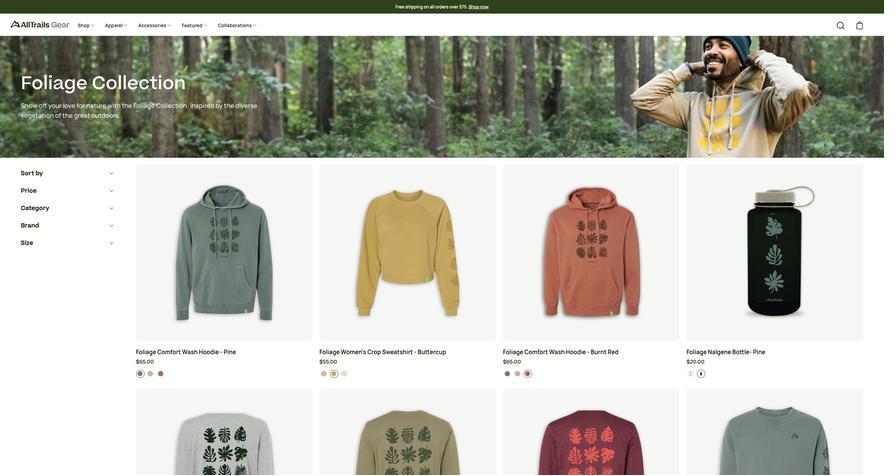 Task type: vqa. For each thing, say whether or not it's contained in the screenshot.
The Charcoal
no



Task type: describe. For each thing, give the bounding box(es) containing it.
free shipping on all orders over $75. shop now
[[396, 4, 489, 10]]

foliage comfort wash hoodie - pine link
[[136, 348, 313, 357]]

category
[[21, 204, 49, 212]]

for
[[77, 102, 85, 110]]

by inside show off your love for nature with the foliage collection, inspired by the diverse vegetation of the great outdoors.
[[216, 102, 223, 110]]

option group for burnt
[[503, 370, 680, 378]]

all
[[430, 4, 435, 10]]

price
[[21, 187, 37, 195]]

$65.00 inside foliage comfort wash hoodie - pine $65.00
[[136, 359, 154, 366]]

- for pine
[[220, 349, 223, 356]]

hoodie for pine
[[199, 349, 219, 356]]

foliage comfort wash hoodie - burnt red $65.00
[[503, 349, 619, 366]]

Sand Dune radio
[[320, 370, 328, 378]]

option group for pine
[[136, 370, 313, 378]]

outdoors.
[[91, 111, 120, 120]]

toggle plus image for apparel
[[124, 23, 128, 27]]

hoodie for burnt
[[566, 349, 586, 356]]

buttercup
[[418, 349, 446, 356]]

- for burnt
[[587, 349, 590, 356]]

great
[[74, 111, 90, 120]]

apparel link
[[100, 17, 133, 34]]

sort by button
[[21, 165, 115, 182]]

foliage comfort wash hoodie - burnt red link
[[503, 348, 680, 357]]

diverse
[[236, 102, 257, 110]]

brand
[[21, 222, 39, 230]]

orders
[[435, 4, 449, 10]]

Buttercup radio
[[330, 370, 338, 378]]

0 horizontal spatial the
[[62, 111, 73, 120]]

foliage women's crop sweatshirt - buttercup $55.00
[[320, 349, 446, 366]]

crop
[[367, 349, 381, 356]]

brand button
[[21, 217, 115, 234]]

vintage white image
[[341, 371, 347, 377]]

wash for pine
[[182, 349, 198, 356]]

vegetation
[[21, 111, 54, 120]]

free
[[396, 4, 404, 10]]

$75.
[[459, 4, 468, 10]]

4 option group from the left
[[687, 370, 864, 378]]

$65.00 inside foliage comfort wash hoodie - burnt red $65.00
[[503, 359, 521, 366]]

comfort for foliage comfort wash hoodie - pine
[[157, 349, 181, 356]]

shop now link
[[469, 4, 489, 10]]

pine radio for foliage comfort wash hoodie - pine
[[136, 370, 144, 378]]

love
[[63, 102, 75, 110]]

2 horizontal spatial the
[[224, 102, 234, 110]]

burnt red image for foliage comfort wash hoodie - burnt red
[[525, 371, 531, 377]]

sweatshirt
[[382, 349, 413, 356]]

by inside dropdown button
[[36, 169, 43, 178]]

off
[[39, 102, 47, 110]]

collaborations
[[218, 22, 253, 29]]

accessories link
[[133, 17, 177, 34]]

foliage nalgene bottle- pine link
[[687, 348, 863, 357]]

Natural radio
[[514, 370, 522, 378]]

$65.00 link for burnt
[[503, 359, 680, 367]]

1 horizontal spatial shop
[[469, 4, 479, 10]]

size
[[21, 239, 33, 247]]

with
[[108, 102, 121, 110]]

$55.00
[[320, 359, 337, 366]]

3 pine image from the left
[[698, 371, 704, 377]]

apparel
[[105, 22, 124, 29]]

1 horizontal spatial the
[[122, 102, 132, 110]]

accessories
[[138, 22, 167, 29]]

pine inside foliage comfort wash hoodie - pine $65.00
[[224, 349, 236, 356]]

Vintage White radio
[[340, 370, 349, 378]]

burnt
[[591, 349, 607, 356]]

featured link
[[177, 17, 213, 34]]

Clear radio
[[687, 370, 695, 378]]

foliage for foliage women's crop sweatshirt - buttercup $55.00
[[320, 349, 340, 356]]

foliage inside show off your love for nature with the foliage collection, inspired by the diverse vegetation of the great outdoors.
[[133, 102, 155, 110]]

collection
[[92, 70, 186, 97]]

size button
[[21, 234, 115, 252]]

toggle plus image for collaborations
[[253, 23, 257, 27]]

Natural radio
[[146, 370, 155, 378]]

red
[[608, 349, 619, 356]]



Task type: locate. For each thing, give the bounding box(es) containing it.
foliage down 'collection'
[[133, 102, 155, 110]]

Burnt Red radio
[[524, 370, 532, 378]]

$65.00 link down foliage comfort wash hoodie - burnt red link
[[503, 359, 680, 367]]

2 toggle plus image from the left
[[124, 23, 128, 27]]

0 horizontal spatial comfort
[[157, 349, 181, 356]]

sort by
[[21, 169, 43, 178]]

sort
[[21, 169, 34, 178]]

option group down $55.00 "link"
[[320, 370, 496, 378]]

1 pine radio from the left
[[136, 370, 144, 378]]

burnt red image for foliage comfort wash hoodie - pine
[[158, 371, 163, 377]]

shop left apparel on the top left of the page
[[78, 22, 90, 29]]

wash inside foliage comfort wash hoodie - pine $65.00
[[182, 349, 198, 356]]

foliage up your
[[21, 70, 87, 97]]

the right "with"
[[122, 102, 132, 110]]

pine radio for foliage comfort wash hoodie - burnt red
[[503, 370, 512, 378]]

1 horizontal spatial burnt red image
[[525, 371, 531, 377]]

comfort up burnt red radio
[[525, 349, 548, 356]]

by
[[216, 102, 223, 110], [36, 169, 43, 178]]

3 pine radio from the left
[[697, 370, 706, 378]]

0 horizontal spatial wash
[[182, 349, 198, 356]]

option group down $20.00 link at the right bottom of page
[[687, 370, 864, 378]]

foliage inside foliage women's crop sweatshirt - buttercup $55.00
[[320, 349, 340, 356]]

comfort
[[157, 349, 181, 356], [525, 349, 548, 356]]

1 vertical spatial shop
[[78, 22, 90, 29]]

1 horizontal spatial wash
[[549, 349, 565, 356]]

shop right $75.
[[469, 4, 479, 10]]

hoodie inside foliage comfort wash hoodie - burnt red $65.00
[[566, 349, 586, 356]]

2 option group from the left
[[320, 370, 496, 378]]

nature
[[86, 102, 106, 110]]

-
[[220, 349, 223, 356], [414, 349, 417, 356], [587, 349, 590, 356]]

0 horizontal spatial hoodie
[[199, 349, 219, 356]]

on
[[424, 4, 429, 10]]

0 vertical spatial shop
[[469, 4, 479, 10]]

toggle plus image for shop
[[90, 23, 95, 27]]

natural image
[[148, 371, 153, 377]]

$65.00 up natural icon
[[136, 359, 154, 366]]

foliage inside foliage comfort wash hoodie - burnt red $65.00
[[503, 349, 523, 356]]

foliage up $55.00
[[320, 349, 340, 356]]

0 horizontal spatial shop
[[78, 22, 90, 29]]

0 horizontal spatial by
[[36, 169, 43, 178]]

price button
[[21, 182, 115, 200]]

by right the sort
[[36, 169, 43, 178]]

$65.00 link for pine
[[136, 359, 313, 367]]

the
[[122, 102, 132, 110], [224, 102, 234, 110], [62, 111, 73, 120]]

option group
[[136, 370, 313, 378], [320, 370, 496, 378], [503, 370, 680, 378], [687, 370, 864, 378]]

your
[[48, 102, 62, 110]]

toggle plus image inside featured 'link'
[[203, 23, 207, 27]]

1 horizontal spatial $65.00 link
[[503, 359, 680, 367]]

toggle plus image inside shop link
[[90, 23, 95, 27]]

3 option group from the left
[[503, 370, 680, 378]]

1 pine from the left
[[224, 349, 236, 356]]

1 horizontal spatial hoodie
[[566, 349, 586, 356]]

foliage up natural image
[[503, 349, 523, 356]]

shop link
[[72, 17, 100, 34]]

by right inspired
[[216, 102, 223, 110]]

inspired
[[190, 102, 214, 110]]

foliage
[[21, 70, 87, 97], [133, 102, 155, 110], [136, 349, 156, 356], [320, 349, 340, 356], [503, 349, 523, 356], [687, 349, 707, 356]]

featured
[[182, 22, 203, 29]]

4 toggle plus image from the left
[[253, 23, 257, 27]]

3 - from the left
[[587, 349, 590, 356]]

foliage inside foliage comfort wash hoodie - pine $65.00
[[136, 349, 156, 356]]

$65.00 link down foliage comfort wash hoodie - pine link at the bottom of page
[[136, 359, 313, 367]]

hoodie
[[199, 349, 219, 356], [566, 349, 586, 356]]

1 $65.00 from the left
[[136, 359, 154, 366]]

- for buttercup
[[414, 349, 417, 356]]

clear image
[[688, 371, 694, 377]]

shipping
[[405, 4, 423, 10]]

foliage for foliage comfort wash hoodie - burnt red $65.00
[[503, 349, 523, 356]]

pine radio right the "clear" radio
[[697, 370, 706, 378]]

burnt red image inside burnt red option
[[158, 371, 163, 377]]

$65.00 link
[[136, 359, 313, 367], [503, 359, 680, 367]]

1 pine image from the left
[[137, 371, 143, 377]]

toggle plus image inside 'apparel' link
[[124, 23, 128, 27]]

foliage up $20.00
[[687, 349, 707, 356]]

of
[[55, 111, 61, 120]]

pine image right the "clear" radio
[[698, 371, 704, 377]]

- inside foliage women's crop sweatshirt - buttercup $55.00
[[414, 349, 417, 356]]

option group for buttercup
[[320, 370, 496, 378]]

2 horizontal spatial -
[[587, 349, 590, 356]]

sand dune image
[[321, 371, 327, 377]]

foliage comfort wash hoodie - pine $65.00
[[136, 349, 236, 366]]

Pine radio
[[136, 370, 144, 378], [503, 370, 512, 378], [697, 370, 706, 378]]

2 hoodie from the left
[[566, 349, 586, 356]]

1 horizontal spatial by
[[216, 102, 223, 110]]

$65.00
[[136, 359, 154, 366], [503, 359, 521, 366]]

show
[[21, 102, 37, 110]]

0 horizontal spatial $65.00
[[136, 359, 154, 366]]

shop
[[469, 4, 479, 10], [78, 22, 90, 29]]

foliage collection
[[21, 70, 186, 97]]

foliage for foliage collection
[[21, 70, 87, 97]]

now
[[480, 4, 489, 10]]

2 $65.00 from the left
[[503, 359, 521, 366]]

1 burnt red image from the left
[[158, 371, 163, 377]]

1 - from the left
[[220, 349, 223, 356]]

the right the of
[[62, 111, 73, 120]]

$20.00
[[687, 359, 705, 366]]

nalgene
[[708, 349, 731, 356]]

burnt red image inside burnt red radio
[[525, 371, 531, 377]]

2 horizontal spatial pine image
[[698, 371, 704, 377]]

2 pine from the left
[[753, 349, 766, 356]]

comfort inside foliage comfort wash hoodie - pine $65.00
[[157, 349, 181, 356]]

option group down foliage comfort wash hoodie - burnt red link
[[503, 370, 680, 378]]

$55.00 link
[[320, 359, 496, 367]]

over
[[449, 4, 458, 10]]

0 horizontal spatial -
[[220, 349, 223, 356]]

pine image left natural image
[[505, 371, 510, 377]]

1 horizontal spatial pine
[[753, 349, 766, 356]]

1 vertical spatial by
[[36, 169, 43, 178]]

1 comfort from the left
[[157, 349, 181, 356]]

3 toggle plus image from the left
[[203, 23, 207, 27]]

2 pine image from the left
[[505, 371, 510, 377]]

show off your love for nature with the foliage collection, inspired by the diverse vegetation of the great outdoors.
[[21, 102, 257, 120]]

2 burnt red image from the left
[[525, 371, 531, 377]]

wash for burnt
[[549, 349, 565, 356]]

option group down foliage comfort wash hoodie - pine link at the bottom of page
[[136, 370, 313, 378]]

2 - from the left
[[414, 349, 417, 356]]

$20.00 link
[[687, 359, 863, 367]]

women's
[[341, 349, 366, 356]]

burnt red image
[[158, 371, 163, 377], [525, 371, 531, 377]]

1 $65.00 link from the left
[[136, 359, 313, 367]]

category button
[[21, 200, 115, 217]]

1 hoodie from the left
[[199, 349, 219, 356]]

pine radio left natural icon
[[136, 370, 144, 378]]

bottle-
[[732, 349, 752, 356]]

1 option group from the left
[[136, 370, 313, 378]]

1 horizontal spatial pine image
[[505, 371, 510, 377]]

pine radio left natural image
[[503, 370, 512, 378]]

the left diverse
[[224, 102, 234, 110]]

comfort for foliage comfort wash hoodie - burnt red
[[525, 349, 548, 356]]

foliage nalgene bottle- pine $20.00
[[687, 349, 766, 366]]

2 horizontal spatial pine radio
[[697, 370, 706, 378]]

Burnt Red radio
[[157, 370, 165, 378]]

2 $65.00 link from the left
[[503, 359, 680, 367]]

toggle plus image
[[90, 23, 95, 27], [124, 23, 128, 27], [203, 23, 207, 27], [253, 23, 257, 27]]

0 horizontal spatial $65.00 link
[[136, 359, 313, 367]]

0 horizontal spatial burnt red image
[[158, 371, 163, 377]]

comfort inside foliage comfort wash hoodie - burnt red $65.00
[[525, 349, 548, 356]]

pine
[[224, 349, 236, 356], [753, 349, 766, 356]]

toggle plus image
[[167, 23, 171, 27]]

burnt red image right natural radio
[[525, 371, 531, 377]]

2 comfort from the left
[[525, 349, 548, 356]]

0 vertical spatial by
[[216, 102, 223, 110]]

foliage for foliage nalgene bottle- pine $20.00
[[687, 349, 707, 356]]

collaborations link
[[213, 17, 262, 34]]

burnt red image right natural option
[[158, 371, 163, 377]]

foliage inside foliage nalgene bottle- pine $20.00
[[687, 349, 707, 356]]

2 pine radio from the left
[[503, 370, 512, 378]]

0 horizontal spatial pine
[[224, 349, 236, 356]]

comfort up burnt red option
[[157, 349, 181, 356]]

toggle plus image for featured
[[203, 23, 207, 27]]

foliage for foliage comfort wash hoodie - pine $65.00
[[136, 349, 156, 356]]

buttercup image
[[331, 371, 337, 377]]

toggle plus image inside the collaborations 'link'
[[253, 23, 257, 27]]

1 horizontal spatial $65.00
[[503, 359, 521, 366]]

pine image for foliage comfort wash hoodie - pine
[[137, 371, 143, 377]]

1 horizontal spatial comfort
[[525, 349, 548, 356]]

foliage women's crop sweatshirt - buttercup link
[[320, 348, 496, 357]]

pine inside foliage nalgene bottle- pine $20.00
[[753, 349, 766, 356]]

1 wash from the left
[[182, 349, 198, 356]]

1 toggle plus image from the left
[[90, 23, 95, 27]]

natural image
[[515, 371, 520, 377]]

2 wash from the left
[[549, 349, 565, 356]]

foliage up natural icon
[[136, 349, 156, 356]]

wash
[[182, 349, 198, 356], [549, 349, 565, 356]]

0 horizontal spatial pine radio
[[136, 370, 144, 378]]

- inside foliage comfort wash hoodie - pine $65.00
[[220, 349, 223, 356]]

1 horizontal spatial pine radio
[[503, 370, 512, 378]]

- inside foliage comfort wash hoodie - burnt red $65.00
[[587, 349, 590, 356]]

1 horizontal spatial -
[[414, 349, 417, 356]]

hoodie inside foliage comfort wash hoodie - pine $65.00
[[199, 349, 219, 356]]

collection,
[[156, 102, 189, 110]]

pine image left natural icon
[[137, 371, 143, 377]]

pine image for foliage comfort wash hoodie - burnt red
[[505, 371, 510, 377]]

0 horizontal spatial pine image
[[137, 371, 143, 377]]

wash inside foliage comfort wash hoodie - burnt red $65.00
[[549, 349, 565, 356]]

pine image
[[137, 371, 143, 377], [505, 371, 510, 377], [698, 371, 704, 377]]

$65.00 up natural image
[[503, 359, 521, 366]]



